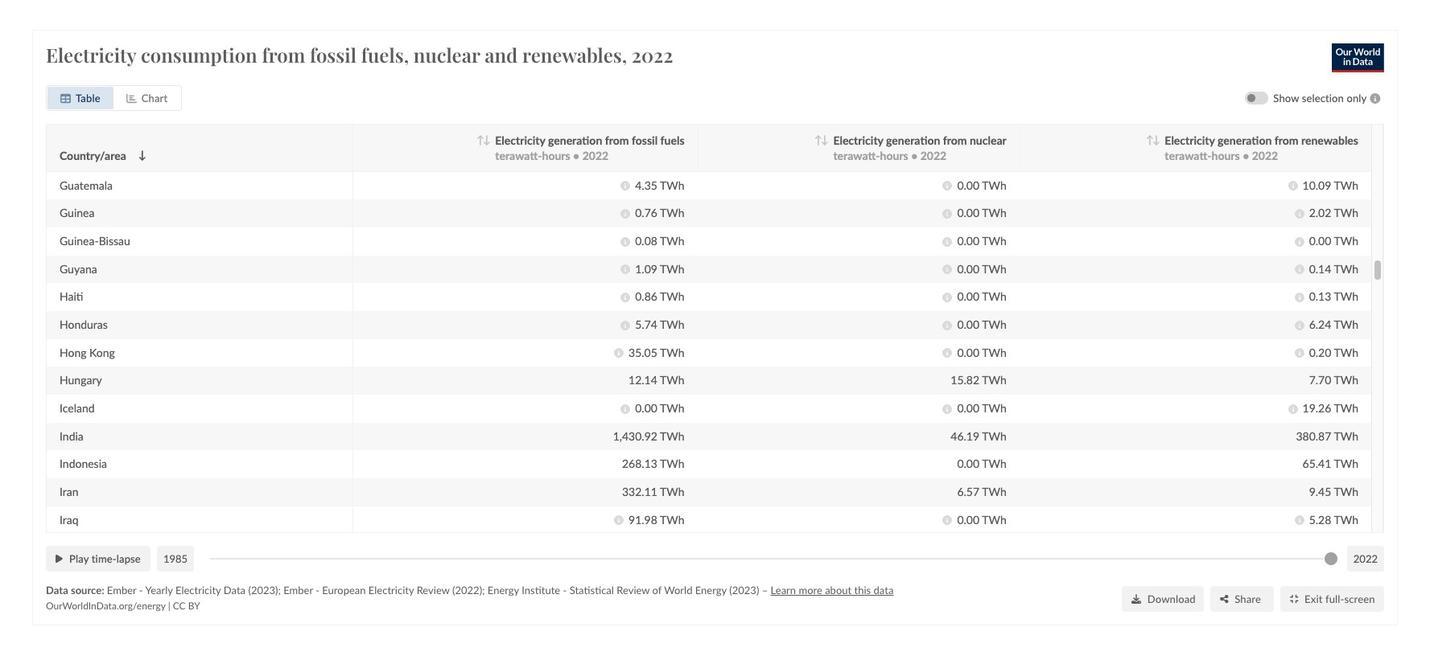 Task type: vqa. For each thing, say whether or not it's contained in the screenshot.


Task type: describe. For each thing, give the bounding box(es) containing it.
electricity
[[315, 456, 363, 470]]

chart
[[141, 92, 168, 104]]

terawatt- inside electricity generation from fossil fuels terawatt-hours • 2022
[[495, 149, 542, 162]]

research & writing link
[[425, 15, 534, 31]]

guinea-bissau
[[60, 234, 130, 248]]

table link
[[47, 87, 113, 109]]

terawatt- for electricity generation from nuclear terawatt-hours • 2022
[[833, 149, 880, 162]]

learn
[[771, 584, 796, 597]]

more
[[799, 584, 823, 597]]

reuse this work link
[[770, 15, 865, 31]]

guinea
[[60, 206, 95, 220]]

consumption-based energy intensity per dollar link
[[200, 116, 397, 293]]

institute
[[522, 584, 560, 597]]

91.98 twh
[[629, 513, 685, 527]]

consumption-based energy use per person
[[409, 266, 585, 293]]

indonesia
[[60, 457, 107, 471]]

3 - from the left
[[563, 584, 567, 597]]

country/area
[[60, 149, 126, 162]]

renewables inside electricity generation from renewables terawatt-hours • 2022
[[1302, 133, 1359, 147]]

give
[[308, 611, 331, 626]]

no thanks
[[990, 621, 1048, 636]]

data
[[874, 584, 894, 597]]

(2023);
[[248, 584, 281, 597]]

writing
[[491, 15, 534, 31]]

• for electricity generation from nuclear terawatt-hours • 2022
[[911, 149, 918, 162]]

research & writing
[[425, 15, 534, 31]]

source:
[[71, 584, 104, 597]]

introduction link
[[200, 15, 270, 31]]

nuclear inside electricity generation from nuclear terawatt-hours • 2022
[[970, 133, 1007, 147]]

• for electricity generation from renewables terawatt-hours • 2022
[[1243, 149, 1249, 162]]

share button
[[1210, 587, 1274, 612]]

fossil inside direct primary energy consumption from fossil fuels, nuclear, and renewables
[[436, 470, 461, 483]]

arrow down long image for electricity generation from nuclear
[[821, 135, 829, 145]]

guyana
[[60, 262, 97, 276]]

death rates per unit of electricity production
[[200, 456, 363, 483]]

research
[[425, 15, 476, 31]]

46.19 twh
[[951, 429, 1007, 443]]

arrow up long image for electricity generation from nuclear terawatt-hours • 2022
[[815, 135, 822, 145]]

work for reuse this work
[[834, 15, 865, 31]]

(2022);
[[452, 584, 485, 597]]

0.20 twh
[[1309, 346, 1359, 359]]

download
[[1148, 593, 1196, 605]]

cc
[[173, 600, 186, 612]]

energy for use
[[512, 266, 546, 279]]

to
[[292, 611, 305, 626]]

i
[[1141, 621, 1145, 636]]

hong
[[60, 346, 87, 359]]

1 horizontal spatial charts
[[573, 15, 610, 31]]

exit
[[1305, 593, 1323, 605]]

ourworldindata.org/energy link
[[46, 600, 165, 612]]

play image
[[56, 554, 63, 564]]

reuse
[[770, 15, 804, 31]]

honduras
[[60, 318, 108, 331]]

1 vertical spatial use
[[223, 611, 243, 626]]

from for electricity generation from renewables terawatt-hours • 2022
[[1275, 133, 1299, 147]]

intensity
[[339, 266, 382, 279]]

renewables inside direct primary energy consumption from fossil fuels, nuclear, and renewables
[[409, 483, 466, 497]]

by
[[188, 600, 200, 612]]

2022 inside electricity generation from renewables terawatt-hours • 2022
[[1252, 149, 1278, 162]]

lapse
[[117, 552, 141, 565]]

0.13 twh
[[1309, 290, 1359, 304]]

death
[[200, 456, 230, 470]]

and inside direct primary energy consumption from fossil fuels, nuclear, and renewables
[[534, 470, 553, 483]]

unit
[[280, 456, 299, 470]]

guatemala
[[60, 178, 113, 192]]

we use cookies to give you the best experience on our website.
[[200, 611, 562, 626]]

we
[[200, 611, 220, 626]]

energy for consumption
[[483, 456, 517, 470]]

per for consumption-based energy use per person
[[568, 266, 585, 279]]

10.09 twh
[[1303, 178, 1359, 192]]

introduction
[[200, 15, 270, 31]]

statistical
[[570, 584, 614, 597]]

iceland
[[60, 401, 95, 415]]

5.28 twh
[[1309, 513, 1359, 527]]

play
[[69, 552, 89, 565]]

screen
[[1345, 593, 1375, 605]]

0.76 twh
[[635, 206, 685, 220]]

0 horizontal spatial arrow down long image
[[138, 150, 146, 160]]

1 horizontal spatial of
[[652, 584, 662, 597]]

hours inside electricity generation from fossil fuels terawatt-hours • 2022
[[542, 149, 570, 162]]

from for electricity consumption from fossil fuels, nuclear and renewables, 2022
[[262, 42, 305, 67]]

0.86 twh
[[635, 290, 685, 304]]

no thanks button
[[975, 611, 1063, 646]]

based for person
[[480, 266, 509, 279]]

2022 inside electricity generation from fossil fuels terawatt-hours • 2022
[[582, 149, 609, 162]]

this for reuse
[[807, 15, 831, 31]]

2 - from the left
[[316, 584, 320, 597]]

data for data source: ember - yearly electricity data (2023); ember - european electricity review (2022); energy institute - statistical review of world energy (2023) – learn more about this data
[[46, 584, 68, 597]]

charts link
[[573, 15, 610, 31]]

• inside electricity generation from fossil fuels terawatt-hours • 2022
[[573, 149, 580, 162]]

0 vertical spatial nuclear
[[414, 42, 480, 67]]

show
[[1274, 92, 1299, 104]]

full-
[[1326, 593, 1345, 605]]

thanks
[[1010, 621, 1048, 636]]

cite this work link
[[648, 15, 732, 31]]

yearly
[[145, 584, 173, 597]]

iran
[[60, 485, 79, 499]]

primary
[[443, 456, 480, 470]]

19.26 twh
[[1303, 401, 1359, 415]]

work for cite this work
[[701, 15, 732, 31]]

interactive charts on energy
[[200, 55, 539, 90]]

download image
[[1132, 595, 1141, 604]]

exit full-screen
[[1305, 593, 1375, 605]]

fuels
[[660, 133, 685, 147]]

data explorer
[[309, 15, 386, 31]]

consumption- for dollar
[[200, 266, 271, 279]]

15.82 twh
[[951, 374, 1007, 387]]

arrow up long image for electricity generation from renewables terawatt-hours • 2022
[[1146, 135, 1154, 145]]

1 - from the left
[[139, 584, 143, 597]]

person
[[409, 279, 443, 293]]

0 vertical spatial consumption
[[141, 42, 257, 67]]

electricity for electricity generation from renewables terawatt-hours • 2022
[[1165, 133, 1215, 147]]



Task type: locate. For each thing, give the bounding box(es) containing it.
1 horizontal spatial on
[[474, 611, 489, 626]]

1985
[[163, 553, 188, 566]]

2.02 twh
[[1309, 206, 1359, 220]]

generation for renewables
[[1218, 133, 1272, 147]]

1 horizontal spatial renewables
[[1302, 133, 1359, 147]]

per inside consumption-based energy use per person
[[568, 266, 585, 279]]

0 vertical spatial of
[[302, 456, 312, 470]]

2022
[[632, 42, 673, 67], [582, 149, 609, 162], [921, 149, 947, 162], [1252, 149, 1278, 162], [1354, 553, 1378, 566]]

data for data explorer
[[309, 15, 336, 31]]

of left world on the bottom
[[652, 584, 662, 597]]

0 horizontal spatial renewables
[[409, 483, 466, 497]]

review right statistical
[[617, 584, 650, 597]]

2 horizontal spatial generation
[[1218, 133, 1272, 147]]

0 horizontal spatial work
[[701, 15, 732, 31]]

0 horizontal spatial fossil
[[310, 42, 357, 67]]

fossil
[[310, 42, 357, 67], [632, 133, 658, 147], [436, 470, 461, 483]]

2 this from the left
[[807, 15, 831, 31]]

production
[[200, 470, 254, 483]]

(2023)
[[729, 584, 759, 597]]

the
[[358, 611, 377, 626]]

from inside electricity generation from nuclear terawatt-hours • 2022
[[943, 133, 967, 147]]

check image
[[1123, 623, 1135, 635]]

our
[[492, 611, 511, 626]]

download button
[[1122, 587, 1204, 612]]

1,430.92 twh
[[613, 429, 685, 443]]

0 horizontal spatial nuclear
[[414, 42, 480, 67]]

charts up renewables,
[[573, 15, 610, 31]]

2 based from the left
[[480, 266, 509, 279]]

1 horizontal spatial this
[[807, 15, 831, 31]]

consumption inside direct primary energy consumption from fossil fuels, nuclear, and renewables
[[520, 456, 584, 470]]

• inside electricity generation from renewables terawatt-hours • 2022
[[1243, 149, 1249, 162]]

2 ember from the left
[[284, 584, 313, 597]]

data source: ember - yearly electricity data (2023); ember - european electricity review (2022); energy institute - statistical review of world energy (2023) – learn more about this data
[[46, 584, 894, 597]]

2 horizontal spatial •
[[1243, 149, 1249, 162]]

0 vertical spatial and
[[485, 42, 518, 67]]

0 horizontal spatial review
[[417, 584, 450, 597]]

268.13 twh
[[622, 457, 685, 471]]

1 arrow up long image from the left
[[815, 135, 822, 145]]

1 work from the left
[[701, 15, 732, 31]]

consumption
[[141, 42, 257, 67], [520, 456, 584, 470]]

from for electricity generation from nuclear terawatt-hours • 2022
[[943, 133, 967, 147]]

renewables down selection
[[1302, 133, 1359, 147]]

world
[[664, 584, 693, 597]]

0 horizontal spatial of
[[302, 456, 312, 470]]

on down research
[[419, 55, 449, 90]]

0 horizontal spatial consumption
[[141, 42, 257, 67]]

1 horizontal spatial •
[[911, 149, 918, 162]]

2 horizontal spatial arrow down long image
[[1152, 135, 1160, 145]]

0 horizontal spatial based
[[271, 266, 300, 279]]

0 vertical spatial fossil
[[310, 42, 357, 67]]

and
[[485, 42, 518, 67], [534, 470, 553, 483]]

2 generation from the left
[[886, 133, 940, 147]]

0 horizontal spatial generation
[[548, 133, 602, 147]]

1 vertical spatial of
[[652, 584, 662, 597]]

2 hours from the left
[[880, 149, 909, 162]]

renewables,
[[522, 42, 627, 67]]

1 horizontal spatial hours
[[880, 149, 909, 162]]

iraq
[[60, 513, 79, 527]]

1 horizontal spatial -
[[316, 584, 320, 597]]

35.05 twh
[[629, 346, 685, 359]]

fossil for fuels,
[[310, 42, 357, 67]]

0 horizontal spatial fuels,
[[361, 42, 409, 67]]

1 terawatt- from the left
[[495, 149, 542, 162]]

electricity inside electricity generation from nuclear terawatt-hours • 2022
[[833, 133, 884, 147]]

0 vertical spatial fuels,
[[361, 42, 409, 67]]

0 vertical spatial charts
[[573, 15, 610, 31]]

energy inside direct primary energy consumption from fossil fuels, nuclear, and renewables
[[483, 456, 517, 470]]

- left yearly
[[139, 584, 143, 597]]

from
[[262, 42, 305, 67], [605, 133, 629, 147], [943, 133, 967, 147], [1275, 133, 1299, 147], [409, 470, 433, 483]]

go to next slide image
[[1133, 605, 1149, 620]]

1 horizontal spatial arrow down long image
[[821, 135, 829, 145]]

european
[[322, 584, 366, 597]]

2 horizontal spatial terawatt-
[[1165, 149, 1212, 162]]

0 vertical spatial on
[[419, 55, 449, 90]]

best
[[380, 611, 405, 626]]

energy down &
[[455, 55, 539, 90]]

use
[[548, 266, 566, 279], [223, 611, 243, 626]]

of
[[302, 456, 312, 470], [652, 584, 662, 597]]

generation for nuclear
[[886, 133, 940, 147]]

circle info image
[[1367, 93, 1384, 103], [1295, 125, 1305, 135], [943, 153, 953, 163], [1288, 181, 1298, 191], [621, 209, 630, 219], [1295, 209, 1305, 219], [943, 265, 953, 274], [1295, 265, 1305, 274], [621, 293, 630, 302], [943, 293, 953, 302], [614, 349, 624, 358], [943, 404, 953, 414], [614, 516, 624, 526], [943, 516, 953, 526]]

and down writing
[[485, 42, 518, 67]]

1 horizontal spatial consumption
[[520, 456, 584, 470]]

1 vertical spatial and
[[534, 470, 553, 483]]

energy right world on the bottom
[[695, 584, 727, 597]]

arrow down long image
[[821, 135, 829, 145], [1152, 135, 1160, 145], [138, 150, 146, 160]]

fuels, inside direct primary energy consumption from fossil fuels, nuclear, and renewables
[[464, 470, 490, 483]]

electricity for electricity consumption from fossil fuels, nuclear and renewables, 2022
[[46, 42, 136, 67]]

work right cite
[[701, 15, 732, 31]]

exit full-screen button
[[1280, 587, 1384, 612]]

fossil down data explorer
[[310, 42, 357, 67]]

agree
[[1148, 621, 1180, 636]]

arrow up long image
[[815, 135, 822, 145], [1146, 135, 1154, 145]]

consumption- inside consumption-based energy intensity per dollar
[[200, 266, 271, 279]]

fossil left "fuels"
[[632, 133, 658, 147]]

1 vertical spatial on
[[474, 611, 489, 626]]

• inside electricity generation from nuclear terawatt-hours • 2022
[[911, 149, 918, 162]]

2 horizontal spatial -
[[563, 584, 567, 597]]

2 arrow up long image from the left
[[1146, 135, 1154, 145]]

0 horizontal spatial hours
[[542, 149, 570, 162]]

this right reuse
[[807, 15, 831, 31]]

1 horizontal spatial based
[[480, 266, 509, 279]]

ourworldindata.org/energy
[[46, 600, 165, 612]]

play time-lapse
[[69, 552, 141, 565]]

energy inside consumption-based energy use per person
[[512, 266, 546, 279]]

ember up ourworldindata.org/energy | cc by
[[107, 584, 136, 597]]

•
[[573, 149, 580, 162], [911, 149, 918, 162], [1243, 149, 1249, 162]]

direct primary energy consumption from fossil fuels, nuclear, and renewables
[[409, 456, 584, 497]]

based for dollar
[[271, 266, 300, 279]]

1 vertical spatial fuels,
[[464, 470, 490, 483]]

arrow down long image
[[483, 135, 490, 145]]

per inside consumption-based energy intensity per dollar
[[200, 279, 216, 293]]

0 horizontal spatial arrow up long image
[[815, 135, 822, 145]]

data left "explorer"
[[309, 15, 336, 31]]

1 vertical spatial fossil
[[632, 133, 658, 147]]

2 horizontal spatial fossil
[[632, 133, 658, 147]]

0 horizontal spatial ember
[[107, 584, 136, 597]]

hours inside electricity generation from renewables terawatt-hours • 2022
[[1212, 149, 1240, 162]]

on
[[419, 55, 449, 90], [474, 611, 489, 626]]

consumption- for person
[[409, 266, 480, 279]]

circle info image
[[621, 125, 630, 135], [943, 125, 953, 135], [621, 181, 630, 191], [943, 181, 953, 191], [943, 209, 953, 219], [621, 237, 630, 247], [943, 237, 953, 247], [1295, 237, 1305, 247], [621, 265, 630, 274], [1295, 293, 1305, 302], [621, 321, 630, 330], [943, 321, 953, 330], [1295, 321, 1305, 330], [943, 349, 953, 358], [1295, 349, 1305, 358], [621, 404, 630, 414], [1288, 404, 1298, 414], [1295, 516, 1305, 526]]

from inside electricity generation from fossil fuels terawatt-hours • 2022
[[605, 133, 629, 147]]

cite this work
[[648, 15, 732, 31]]

1 hours from the left
[[542, 149, 570, 162]]

electricity for electricity generation from nuclear terawatt-hours • 2022
[[833, 133, 884, 147]]

rates
[[233, 456, 258, 470]]

compress image
[[1290, 595, 1298, 604]]

1 horizontal spatial and
[[534, 470, 553, 483]]

interactive
[[200, 55, 327, 90]]

renewables down direct
[[409, 483, 466, 497]]

6.24 twh
[[1309, 318, 1359, 331]]

only
[[1347, 92, 1367, 104]]

0 horizontal spatial per
[[200, 279, 216, 293]]

fuels, left nuclear,
[[464, 470, 490, 483]]

learn more about this data link
[[771, 584, 894, 597]]

from inside direct primary energy consumption from fossil fuels, nuclear, and renewables
[[409, 470, 433, 483]]

electricity generation from fossil fuels terawatt-hours • 2022
[[495, 133, 685, 162]]

0 vertical spatial use
[[548, 266, 566, 279]]

time-
[[92, 552, 117, 565]]

2 • from the left
[[911, 149, 918, 162]]

1 horizontal spatial terawatt-
[[833, 149, 880, 162]]

0 horizontal spatial and
[[485, 42, 518, 67]]

332.11 twh
[[622, 485, 685, 499]]

hours for electricity generation from nuclear terawatt-hours • 2022
[[880, 149, 909, 162]]

2 consumption- from the left
[[409, 266, 480, 279]]

1 horizontal spatial consumption-
[[409, 266, 480, 279]]

0 vertical spatial renewables
[[1302, 133, 1359, 147]]

0 horizontal spatial on
[[419, 55, 449, 90]]

no
[[990, 621, 1007, 636]]

1 vertical spatial consumption
[[520, 456, 584, 470]]

energy up our
[[488, 584, 519, 597]]

1 based from the left
[[271, 266, 300, 279]]

table image
[[60, 93, 71, 103]]

based right dollar
[[271, 266, 300, 279]]

table
[[76, 92, 100, 104]]

1 • from the left
[[573, 149, 580, 162]]

&
[[479, 15, 488, 31]]

6.57 twh
[[957, 485, 1007, 499]]

1 ember from the left
[[107, 584, 136, 597]]

0 horizontal spatial charts
[[333, 55, 413, 90]]

generation inside electricity generation from renewables terawatt-hours • 2022
[[1218, 133, 1272, 147]]

0 horizontal spatial data
[[46, 584, 68, 597]]

3 hours from the left
[[1212, 149, 1240, 162]]

use inside consumption-based energy use per person
[[548, 266, 566, 279]]

1 vertical spatial renewables
[[409, 483, 466, 497]]

- right the "institute"
[[563, 584, 567, 597]]

data left source:
[[46, 584, 68, 597]]

3 • from the left
[[1243, 149, 1249, 162]]

consumption- inside consumption-based energy use per person
[[409, 266, 480, 279]]

website.
[[514, 611, 562, 626]]

data left (2023);
[[224, 584, 246, 597]]

1 horizontal spatial ember
[[284, 584, 313, 597]]

fossil inside electricity generation from fossil fuels terawatt-hours • 2022
[[632, 133, 658, 147]]

experience
[[408, 611, 471, 626]]

2 review from the left
[[617, 584, 650, 597]]

electricity consumption from fossil fuels, nuclear and renewables, 2022 link
[[46, 42, 673, 67]]

1 horizontal spatial review
[[617, 584, 650, 597]]

65.41 twh
[[1303, 457, 1359, 471]]

0 horizontal spatial use
[[223, 611, 243, 626]]

nuclear
[[414, 42, 480, 67], [970, 133, 1007, 147]]

explorer
[[339, 15, 386, 31]]

cite
[[648, 15, 671, 31]]

arrow up long image
[[476, 135, 484, 145]]

1 review from the left
[[417, 584, 450, 597]]

terawatt- inside electricity generation from renewables terawatt-hours • 2022
[[1165, 149, 1212, 162]]

0 horizontal spatial -
[[139, 584, 143, 597]]

hours inside electricity generation from nuclear terawatt-hours • 2022
[[880, 149, 909, 162]]

1 consumption- from the left
[[200, 266, 271, 279]]

1 generation from the left
[[548, 133, 602, 147]]

380.87 twh
[[1296, 429, 1359, 443]]

fossil left nuclear,
[[436, 470, 461, 483]]

1 horizontal spatial fuels,
[[464, 470, 490, 483]]

share nodes image
[[1220, 595, 1229, 604]]

2022 inside electricity generation from nuclear terawatt-hours • 2022
[[921, 149, 947, 162]]

0 horizontal spatial terawatt-
[[495, 149, 542, 162]]

energy
[[455, 55, 539, 90], [488, 584, 519, 597], [695, 584, 727, 597]]

data explorer link
[[309, 15, 386, 31]]

cookies
[[246, 611, 289, 626]]

death rates per unit of electricity production link
[[200, 306, 397, 483]]

and right nuclear,
[[534, 470, 553, 483]]

consumption-based energy intensity per dollar
[[200, 266, 382, 293]]

reuse this work
[[770, 15, 865, 31]]

from inside electricity generation from renewables terawatt-hours • 2022
[[1275, 133, 1299, 147]]

2 terawatt- from the left
[[833, 149, 880, 162]]

1 horizontal spatial data
[[224, 584, 246, 597]]

2 work from the left
[[834, 15, 865, 31]]

4.35 twh
[[635, 178, 685, 192]]

- left european at the left of page
[[316, 584, 320, 597]]

based inside consumption-based energy use per person
[[480, 266, 509, 279]]

hong kong
[[60, 346, 115, 359]]

1 horizontal spatial arrow up long image
[[1146, 135, 1154, 145]]

per for consumption-based energy intensity per dollar
[[200, 279, 216, 293]]

2 vertical spatial fossil
[[436, 470, 461, 483]]

1 vertical spatial charts
[[333, 55, 413, 90]]

1 horizontal spatial nuclear
[[970, 133, 1007, 147]]

i agree button
[[1073, 611, 1230, 646]]

1 horizontal spatial use
[[548, 266, 566, 279]]

electricity inside electricity generation from fossil fuels terawatt-hours • 2022
[[495, 133, 545, 147]]

from for electricity generation from fossil fuels terawatt-hours • 2022
[[605, 133, 629, 147]]

consumption-based energy use per person link
[[409, 116, 606, 293]]

0 horizontal spatial consumption-
[[200, 266, 271, 279]]

chart bar image
[[126, 93, 137, 103]]

2 horizontal spatial hours
[[1212, 149, 1240, 162]]

2 horizontal spatial per
[[568, 266, 585, 279]]

0.00 twh
[[635, 123, 685, 136], [957, 123, 1007, 136], [1309, 123, 1359, 136], [957, 178, 1007, 192], [957, 206, 1007, 220], [957, 234, 1007, 248], [1309, 234, 1359, 248], [957, 262, 1007, 276], [957, 290, 1007, 304], [957, 318, 1007, 331], [957, 346, 1007, 359], [635, 401, 685, 415], [957, 401, 1007, 415], [957, 457, 1007, 471], [957, 513, 1007, 527]]

chart link
[[113, 87, 181, 109]]

terawatt- for electricity generation from renewables terawatt-hours • 2022
[[1165, 149, 1212, 162]]

energy for intensity
[[303, 266, 336, 279]]

arrow down long image for electricity generation from renewables
[[1152, 135, 1160, 145]]

3 terawatt- from the left
[[1165, 149, 1212, 162]]

1 this from the left
[[674, 15, 698, 31]]

work right reuse
[[834, 15, 865, 31]]

ember
[[107, 584, 136, 597], [284, 584, 313, 597]]

consumption-
[[200, 266, 271, 279], [409, 266, 480, 279]]

energy inside consumption-based energy intensity per dollar
[[303, 266, 336, 279]]

based right person
[[480, 266, 509, 279]]

generation inside electricity generation from fossil fuels terawatt-hours • 2022
[[548, 133, 602, 147]]

of right unit
[[302, 456, 312, 470]]

electricity inside electricity generation from renewables terawatt-hours • 2022
[[1165, 133, 1215, 147]]

1 horizontal spatial work
[[834, 15, 865, 31]]

electricity for electricity generation from fossil fuels terawatt-hours • 2022
[[495, 133, 545, 147]]

charts down "explorer"
[[333, 55, 413, 90]]

1 horizontal spatial per
[[261, 456, 277, 470]]

0 horizontal spatial this
[[674, 15, 698, 31]]

3 generation from the left
[[1218, 133, 1272, 147]]

this for cite
[[674, 15, 698, 31]]

0 horizontal spatial •
[[573, 149, 580, 162]]

ember up the to
[[284, 584, 313, 597]]

fossil for fuels
[[632, 133, 658, 147]]

this right cite
[[674, 15, 698, 31]]

share
[[1235, 593, 1261, 605]]

fuels, down "explorer"
[[361, 42, 409, 67]]

on left our
[[474, 611, 489, 626]]

of inside death rates per unit of electricity production
[[302, 456, 312, 470]]

1 horizontal spatial generation
[[886, 133, 940, 147]]

data
[[309, 15, 336, 31], [46, 584, 68, 597], [224, 584, 246, 597]]

1 horizontal spatial fossil
[[436, 470, 461, 483]]

terawatt- inside electricity generation from nuclear terawatt-hours • 2022
[[833, 149, 880, 162]]

generation inside electricity generation from nuclear terawatt-hours • 2022
[[886, 133, 940, 147]]

hours for electricity generation from renewables terawatt-hours • 2022
[[1212, 149, 1240, 162]]

per inside death rates per unit of electricity production
[[261, 456, 277, 470]]

based inside consumption-based energy intensity per dollar
[[271, 266, 300, 279]]

1 vertical spatial nuclear
[[970, 133, 1007, 147]]

review up experience at the bottom of the page
[[417, 584, 450, 597]]

generation for fossil
[[548, 133, 602, 147]]

2 horizontal spatial data
[[309, 15, 336, 31]]



